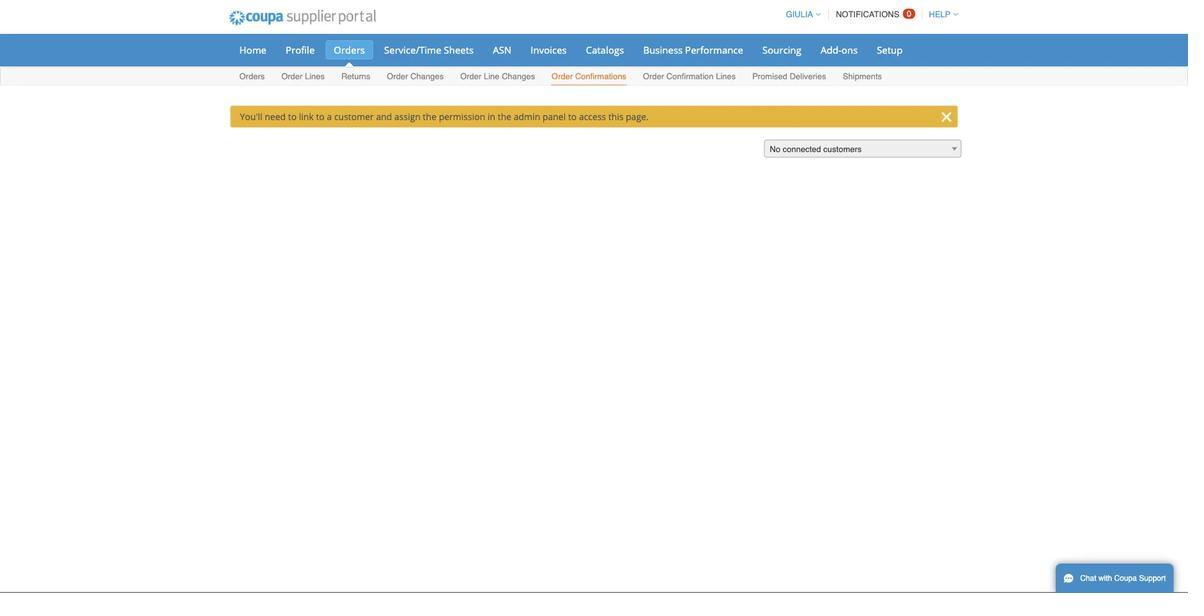 Task type: vqa. For each thing, say whether or not it's contained in the screenshot.
Asn link
yes



Task type: describe. For each thing, give the bounding box(es) containing it.
home link
[[231, 40, 275, 59]]

order confirmations link
[[551, 69, 627, 85]]

no connected customers
[[770, 144, 862, 154]]

order line changes
[[460, 72, 535, 81]]

2 the from the left
[[498, 111, 511, 123]]

permission
[[439, 111, 485, 123]]

giulia
[[786, 10, 813, 19]]

and
[[376, 111, 392, 123]]

navigation containing notifications 0
[[780, 2, 959, 27]]

service/time
[[384, 43, 441, 56]]

asn link
[[485, 40, 520, 59]]

3 to from the left
[[568, 111, 577, 123]]

order for order lines
[[281, 72, 303, 81]]

notifications
[[836, 10, 900, 19]]

chat with coupa support
[[1080, 574, 1166, 583]]

No connected customers field
[[764, 140, 962, 158]]

profile link
[[277, 40, 323, 59]]

1 vertical spatial orders link
[[239, 69, 265, 85]]

order for order confirmation lines
[[643, 72, 664, 81]]

order lines link
[[281, 69, 325, 85]]

link
[[299, 111, 314, 123]]

order confirmations
[[552, 72, 627, 81]]

you'll need to link to a customer and assign the permission in the admin panel to access this page.
[[240, 111, 649, 123]]

help link
[[923, 10, 959, 19]]

order changes
[[387, 72, 444, 81]]

sourcing link
[[754, 40, 810, 59]]

2 changes from the left
[[502, 72, 535, 81]]

order lines
[[281, 72, 325, 81]]

asn
[[493, 43, 512, 56]]

promised deliveries
[[752, 72, 826, 81]]

confirmations
[[575, 72, 627, 81]]

setup
[[877, 43, 903, 56]]

orders for the rightmost orders link
[[334, 43, 365, 56]]

no
[[770, 144, 781, 154]]

setup link
[[869, 40, 911, 59]]

chat with coupa support button
[[1056, 564, 1174, 593]]

shipments
[[843, 72, 882, 81]]

coupa supplier portal image
[[220, 2, 385, 34]]

orders for the bottom orders link
[[239, 72, 265, 81]]

need
[[265, 111, 286, 123]]

business performance link
[[635, 40, 752, 59]]

1 lines from the left
[[305, 72, 325, 81]]

profile
[[286, 43, 315, 56]]



Task type: locate. For each thing, give the bounding box(es) containing it.
0 horizontal spatial lines
[[305, 72, 325, 81]]

order inside "link"
[[387, 72, 408, 81]]

confirmation
[[667, 72, 714, 81]]

order
[[281, 72, 303, 81], [387, 72, 408, 81], [460, 72, 482, 81], [552, 72, 573, 81], [643, 72, 664, 81]]

lines down profile "link"
[[305, 72, 325, 81]]

0 horizontal spatial the
[[423, 111, 437, 123]]

navigation
[[780, 2, 959, 27]]

0 horizontal spatial orders
[[239, 72, 265, 81]]

notifications 0
[[836, 9, 912, 19]]

deliveries
[[790, 72, 826, 81]]

2 horizontal spatial to
[[568, 111, 577, 123]]

orders link down home link
[[239, 69, 265, 85]]

to left a
[[316, 111, 325, 123]]

home
[[239, 43, 267, 56]]

orders link up the returns at the left of the page
[[326, 40, 373, 59]]

invoices link
[[522, 40, 575, 59]]

access
[[579, 111, 606, 123]]

0
[[907, 9, 912, 19]]

orders up the returns at the left of the page
[[334, 43, 365, 56]]

business
[[643, 43, 683, 56]]

1 horizontal spatial orders link
[[326, 40, 373, 59]]

giulia link
[[780, 10, 821, 19]]

order down profile "link"
[[281, 72, 303, 81]]

promised
[[752, 72, 788, 81]]

in
[[488, 111, 495, 123]]

order confirmation lines
[[643, 72, 736, 81]]

admin
[[514, 111, 540, 123]]

order left line
[[460, 72, 482, 81]]

assign
[[394, 111, 421, 123]]

help
[[929, 10, 951, 19]]

the right assign
[[423, 111, 437, 123]]

changes down 'service/time sheets' 'link'
[[411, 72, 444, 81]]

order for order line changes
[[460, 72, 482, 81]]

sourcing
[[763, 43, 802, 56]]

changes inside "link"
[[411, 72, 444, 81]]

lines down "performance"
[[716, 72, 736, 81]]

order changes link
[[386, 69, 444, 85]]

5 order from the left
[[643, 72, 664, 81]]

catalogs
[[586, 43, 624, 56]]

this
[[608, 111, 624, 123]]

the
[[423, 111, 437, 123], [498, 111, 511, 123]]

order for order confirmations
[[552, 72, 573, 81]]

with
[[1099, 574, 1112, 583]]

support
[[1139, 574, 1166, 583]]

lines
[[305, 72, 325, 81], [716, 72, 736, 81]]

4 order from the left
[[552, 72, 573, 81]]

0 vertical spatial orders link
[[326, 40, 373, 59]]

order down 'invoices' link
[[552, 72, 573, 81]]

1 horizontal spatial to
[[316, 111, 325, 123]]

line
[[484, 72, 500, 81]]

order confirmation lines link
[[642, 69, 737, 85]]

3 order from the left
[[460, 72, 482, 81]]

0 horizontal spatial to
[[288, 111, 297, 123]]

ons
[[842, 43, 858, 56]]

add-
[[821, 43, 842, 56]]

1 to from the left
[[288, 111, 297, 123]]

coupa
[[1115, 574, 1137, 583]]

1 horizontal spatial lines
[[716, 72, 736, 81]]

panel
[[543, 111, 566, 123]]

order line changes link
[[460, 69, 536, 85]]

order for order changes
[[387, 72, 408, 81]]

2 order from the left
[[387, 72, 408, 81]]

returns
[[341, 72, 370, 81]]

0 horizontal spatial orders link
[[239, 69, 265, 85]]

2 to from the left
[[316, 111, 325, 123]]

0 vertical spatial orders
[[334, 43, 365, 56]]

changes right line
[[502, 72, 535, 81]]

1 vertical spatial orders
[[239, 72, 265, 81]]

to left "link"
[[288, 111, 297, 123]]

you'll
[[240, 111, 262, 123]]

customers
[[824, 144, 862, 154]]

the right in on the top of the page
[[498, 111, 511, 123]]

invoices
[[531, 43, 567, 56]]

0 horizontal spatial changes
[[411, 72, 444, 81]]

2 lines from the left
[[716, 72, 736, 81]]

orders link
[[326, 40, 373, 59], [239, 69, 265, 85]]

changes
[[411, 72, 444, 81], [502, 72, 535, 81]]

shipments link
[[842, 69, 883, 85]]

1 order from the left
[[281, 72, 303, 81]]

catalogs link
[[578, 40, 632, 59]]

to
[[288, 111, 297, 123], [316, 111, 325, 123], [568, 111, 577, 123]]

1 the from the left
[[423, 111, 437, 123]]

service/time sheets
[[384, 43, 474, 56]]

orders
[[334, 43, 365, 56], [239, 72, 265, 81]]

1 horizontal spatial orders
[[334, 43, 365, 56]]

No connected customers text field
[[765, 140, 961, 158]]

promised deliveries link
[[752, 69, 827, 85]]

sheets
[[444, 43, 474, 56]]

business performance
[[643, 43, 743, 56]]

page.
[[626, 111, 649, 123]]

service/time sheets link
[[376, 40, 482, 59]]

order down business
[[643, 72, 664, 81]]

1 changes from the left
[[411, 72, 444, 81]]

add-ons
[[821, 43, 858, 56]]

orders down home link
[[239, 72, 265, 81]]

order down service/time on the top left of the page
[[387, 72, 408, 81]]

customer
[[334, 111, 374, 123]]

1 horizontal spatial changes
[[502, 72, 535, 81]]

chat
[[1080, 574, 1097, 583]]

a
[[327, 111, 332, 123]]

1 horizontal spatial the
[[498, 111, 511, 123]]

add-ons link
[[812, 40, 866, 59]]

performance
[[685, 43, 743, 56]]

to right panel
[[568, 111, 577, 123]]

returns link
[[341, 69, 371, 85]]

connected
[[783, 144, 821, 154]]



